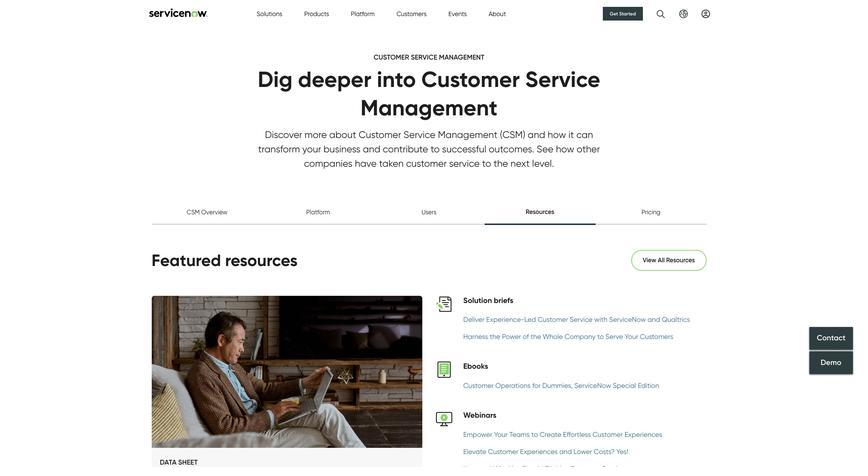 Task type: locate. For each thing, give the bounding box(es) containing it.
how left it
[[548, 129, 566, 141]]

your left teams
[[494, 430, 508, 439]]

0 horizontal spatial experiences
[[520, 448, 558, 456]]

customer service management
[[374, 53, 485, 61]]

solution briefs
[[463, 296, 513, 305]]

the down outcomes.
[[494, 158, 508, 169]]

effortless
[[563, 430, 591, 439]]

servicenow
[[609, 316, 646, 324], [575, 382, 611, 390]]

more
[[305, 129, 327, 141]]

briefs
[[494, 296, 513, 305]]

your
[[625, 333, 638, 341], [494, 430, 508, 439]]

it
[[569, 129, 574, 141]]

1 vertical spatial your
[[494, 430, 508, 439]]

contact
[[817, 334, 846, 343]]

elevate
[[463, 448, 486, 456]]

0 vertical spatial how
[[548, 129, 566, 141]]

started
[[619, 11, 636, 17]]

experiences up yes!
[[625, 430, 662, 439]]

yes!
[[616, 448, 628, 456]]

your right serve
[[625, 333, 638, 341]]

2 vertical spatial management
[[438, 129, 498, 141]]

companies
[[304, 158, 353, 169]]

1 vertical spatial management
[[361, 94, 498, 121]]

customer
[[406, 158, 447, 169]]

the
[[494, 158, 508, 169], [490, 333, 500, 341], [531, 333, 541, 341]]

service
[[411, 53, 437, 61], [525, 66, 600, 93], [404, 129, 436, 141], [570, 316, 593, 324]]

1 vertical spatial how
[[556, 143, 574, 155]]

empower your teams to create effortless customer experiences link
[[463, 430, 662, 439]]

other
[[577, 143, 600, 155]]

experience-
[[486, 316, 525, 324]]

discover more about customer service management (csm) and how it can transform your business and contribute to successful outcomes. see how other companies have taken customer service to the next level.
[[258, 129, 600, 169]]

special
[[613, 382, 636, 390]]

to
[[431, 143, 440, 155], [482, 158, 491, 169], [597, 333, 604, 341], [531, 430, 538, 439]]

(csm)
[[500, 129, 525, 141]]

experiences down 'create'
[[520, 448, 558, 456]]

harness the power of the whole company to serve your customers link
[[463, 333, 673, 341]]

0 vertical spatial servicenow
[[609, 316, 646, 324]]

servicenow up serve
[[609, 316, 646, 324]]

harness
[[463, 333, 488, 341]]

your
[[302, 143, 321, 155]]

deliver experience-led customer service with servicenow and qualtrics
[[463, 316, 690, 324]]

to right teams
[[531, 430, 538, 439]]

management inside dig deeper into customer service management
[[361, 94, 498, 121]]

how down it
[[556, 143, 574, 155]]

empower your teams to create effortless customer experiences
[[463, 430, 662, 439]]

get started link
[[603, 7, 643, 21]]

how
[[548, 129, 566, 141], [556, 143, 574, 155]]

level.
[[532, 158, 554, 169]]

servicenow left special
[[575, 382, 611, 390]]

products button
[[304, 9, 329, 18]]

management
[[439, 53, 485, 61], [361, 94, 498, 121], [438, 129, 498, 141]]

servicenow image
[[148, 8, 208, 17]]

service inside "discover more about customer service management (csm) and how it can transform your business and contribute to successful outcomes. see how other companies have taken customer service to the next level."
[[404, 129, 436, 141]]

demo
[[821, 358, 842, 367]]

management inside "discover more about customer service management (csm) and how it can transform your business and contribute to successful outcomes. see how other companies have taken customer service to the next level."
[[438, 129, 498, 141]]

serve
[[606, 333, 623, 341]]

customers
[[397, 10, 427, 17], [640, 333, 673, 341]]

whole
[[543, 333, 563, 341]]

customers button
[[397, 9, 427, 18]]

experiences
[[625, 430, 662, 439], [520, 448, 558, 456]]

the left "power"
[[490, 333, 500, 341]]

next
[[511, 158, 530, 169]]

and
[[528, 129, 545, 141], [363, 143, 380, 155], [648, 316, 660, 324], [559, 448, 572, 456]]

about
[[489, 10, 506, 17]]

service inside dig deeper into customer service management
[[525, 66, 600, 93]]

1 horizontal spatial your
[[625, 333, 638, 341]]

service
[[449, 158, 480, 169]]

about button
[[489, 9, 506, 18]]

to right "service"
[[482, 158, 491, 169]]

and up see
[[528, 129, 545, 141]]

outcomes.
[[489, 143, 534, 155]]

events button
[[449, 9, 467, 18]]

0 vertical spatial management
[[439, 53, 485, 61]]

deeper
[[298, 66, 371, 93]]

discover
[[265, 129, 302, 141]]

dig deeper into customer service management
[[258, 66, 600, 121]]

customer
[[374, 53, 409, 61], [421, 66, 520, 93], [359, 129, 401, 141], [538, 316, 568, 324], [463, 382, 494, 390], [593, 430, 623, 439], [488, 448, 518, 456]]

and left qualtrics
[[648, 316, 660, 324]]

qualtrics
[[662, 316, 690, 324]]

0 vertical spatial your
[[625, 333, 638, 341]]

data
[[160, 458, 177, 467]]

successful
[[442, 143, 486, 155]]

the inside "discover more about customer service management (csm) and how it can transform your business and contribute to successful outcomes. see how other companies have taken customer service to the next level."
[[494, 158, 508, 169]]

0 horizontal spatial customers
[[397, 10, 427, 17]]

demo link
[[810, 351, 853, 374]]

the right of
[[531, 333, 541, 341]]

events
[[449, 10, 467, 17]]

1 horizontal spatial customers
[[640, 333, 673, 341]]

and left lower
[[559, 448, 572, 456]]

harness the power of the whole company to serve your customers
[[463, 333, 673, 341]]

sheet
[[178, 458, 198, 467]]

0 vertical spatial experiences
[[625, 430, 662, 439]]

0 vertical spatial customers
[[397, 10, 427, 17]]

power
[[502, 333, 521, 341]]

platform button
[[351, 9, 375, 18]]



Task type: describe. For each thing, give the bounding box(es) containing it.
dig
[[258, 66, 293, 93]]

solutions button
[[257, 9, 282, 18]]

1 vertical spatial servicenow
[[575, 382, 611, 390]]

for
[[532, 382, 541, 390]]

led
[[525, 316, 536, 324]]

create
[[540, 430, 562, 439]]

1 vertical spatial customers
[[640, 333, 673, 341]]

service for deliver experience-led customer service with servicenow and qualtrics
[[570, 316, 593, 324]]

can
[[576, 129, 593, 141]]

ebooks
[[463, 362, 488, 371]]

dummies,
[[542, 382, 573, 390]]

transform
[[258, 143, 300, 155]]

resources
[[225, 250, 298, 271]]

see
[[537, 143, 554, 155]]

customer operations for dummies, servicenow special edition
[[463, 382, 659, 390]]

elevate customer experiences and lower costs? yes! link
[[463, 448, 628, 456]]

featured
[[152, 250, 221, 271]]

solutions
[[257, 10, 282, 17]]

of
[[523, 333, 529, 341]]

webinars
[[463, 411, 497, 420]]

customer inside "discover more about customer service management (csm) and how it can transform your business and contribute to successful outcomes. see how other companies have taken customer service to the next level."
[[359, 129, 401, 141]]

teams
[[509, 430, 530, 439]]

lower
[[574, 448, 592, 456]]

have
[[355, 158, 377, 169]]

solution
[[463, 296, 492, 305]]

operations
[[495, 382, 531, 390]]

products
[[304, 10, 329, 17]]

elevate customer experiences and lower costs? yes!
[[463, 448, 628, 456]]

costs?
[[594, 448, 615, 456]]

get started
[[610, 11, 636, 17]]

company
[[565, 333, 596, 341]]

taken
[[379, 158, 404, 169]]

data sheet
[[160, 458, 198, 467]]

to up customer
[[431, 143, 440, 155]]

with
[[594, 316, 608, 324]]

customer inside dig deeper into customer service management
[[421, 66, 520, 93]]

and up have at top left
[[363, 143, 380, 155]]

platform
[[351, 10, 375, 17]]

edition
[[638, 382, 659, 390]]

contact link
[[810, 327, 853, 350]]

empower
[[463, 430, 492, 439]]

go to servicenow account image
[[701, 9, 710, 18]]

into
[[377, 66, 416, 93]]

service for discover more about customer service management (csm) and how it can transform your business and contribute to successful outcomes. see how other companies have taken customer service to the next level.
[[404, 129, 436, 141]]

management for into
[[361, 94, 498, 121]]

1 vertical spatial experiences
[[520, 448, 558, 456]]

contribute
[[383, 143, 428, 155]]

business
[[324, 143, 361, 155]]

0 horizontal spatial your
[[494, 430, 508, 439]]

deliver
[[463, 316, 485, 324]]

to left serve
[[597, 333, 604, 341]]

about
[[329, 129, 356, 141]]

1 horizontal spatial experiences
[[625, 430, 662, 439]]

management for about
[[438, 129, 498, 141]]

featured resources
[[152, 250, 298, 271]]

get
[[610, 11, 618, 17]]

service for dig deeper into customer service management
[[525, 66, 600, 93]]

deliver experience-led customer service with servicenow and qualtrics link
[[463, 316, 690, 324]]

customer operations for dummies, servicenow special edition link
[[463, 382, 659, 390]]



Task type: vqa. For each thing, say whether or not it's contained in the screenshot.
THE BLOGS in the top of the page
no



